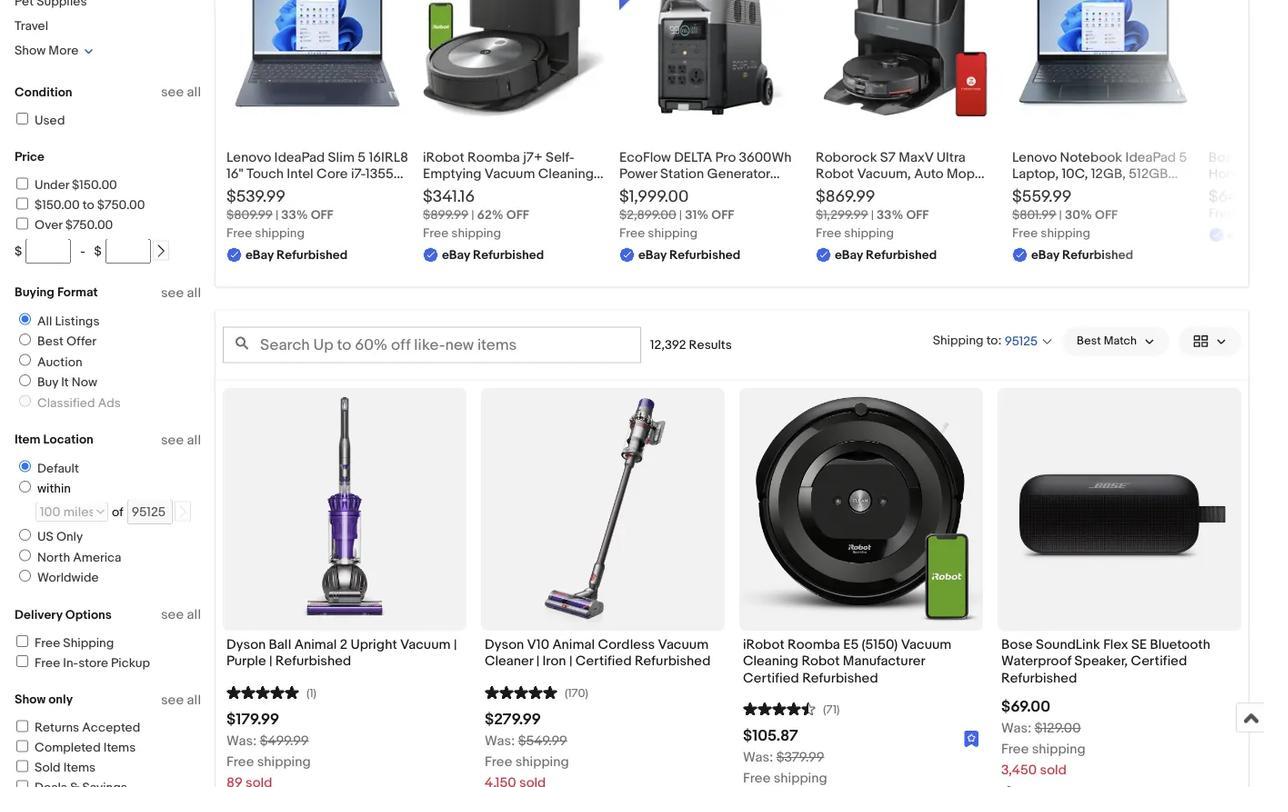 Task type: vqa. For each thing, say whether or not it's contained in the screenshot.
| within $341.16 $899.99 | 62% OFF Free shipping
yes



Task type: locate. For each thing, give the bounding box(es) containing it.
animal left 2
[[294, 637, 337, 654]]

off for $539.99
[[311, 208, 333, 223]]

vacuum right upright on the bottom
[[400, 637, 451, 654]]

$ down over $750.00 option in the left of the page
[[15, 244, 22, 259]]

intel
[[287, 166, 314, 182]]

off down home,
[[1095, 208, 1118, 223]]

| inside $869.99 $1,299.99 | 33% off free shipping
[[871, 208, 874, 223]]

0 horizontal spatial 512gb
[[261, 182, 301, 199]]

0 vertical spatial items
[[104, 741, 136, 756]]

2 animal from the left
[[553, 637, 595, 654]]

ebay down $899.99 text box
[[442, 248, 470, 263]]

off inside $869.99 $1,299.99 | 33% off free shipping
[[906, 208, 929, 223]]

free down $899.99 text box
[[423, 226, 449, 242]]

format
[[57, 285, 98, 301]]

$750.00 up maximum value text box
[[97, 198, 145, 213]]

1 horizontal spatial 512gb
[[1129, 166, 1169, 182]]

$69.00
[[1002, 698, 1051, 717]]

11
[[1071, 182, 1080, 199]]

dyson up cleaner
[[485, 637, 524, 654]]

1 horizontal spatial 5 out of 5 stars image
[[485, 684, 558, 701]]

dyson ball animal 2 upright vacuum | purple | refurbished link
[[227, 637, 463, 675]]

3 see all button from the top
[[161, 432, 201, 448]]

refurbished down cordless
[[635, 654, 711, 670]]

classified
[[37, 396, 95, 411]]

1 see all button from the top
[[161, 84, 201, 101]]

3,450
[[1002, 763, 1037, 779]]

station
[[661, 166, 704, 182]]

shipping down 31%
[[648, 226, 698, 242]]

1 vertical spatial bose
[[1002, 637, 1033, 654]]

0 horizontal spatial 5 out of 5 stars image
[[227, 684, 299, 701]]

33% right $1,299.99 text field
[[877, 208, 904, 223]]

1 ebay refurbished from the left
[[246, 248, 348, 263]]

2 $ from the left
[[94, 244, 102, 259]]

off right 62%
[[507, 208, 529, 223]]

ebay refurbished down 31%
[[639, 248, 741, 263]]

4 see all from the top
[[161, 607, 201, 624]]

free down $801.99
[[1013, 226, 1038, 242]]

2 ebay refurbished from the left
[[442, 248, 544, 263]]

best up auction link
[[37, 334, 64, 350]]

ebay refurbished for $539.99
[[246, 248, 348, 263]]

now
[[72, 375, 97, 391]]

1 5 out of 5 stars image from the left
[[227, 684, 299, 701]]

|
[[276, 208, 279, 223], [471, 208, 474, 223], [679, 208, 682, 223], [871, 208, 874, 223], [1059, 208, 1062, 223], [454, 637, 457, 654], [269, 654, 272, 670], [536, 654, 540, 670], [569, 654, 573, 670]]

2 see from the top
[[161, 285, 184, 301]]

was: for $279.99
[[485, 733, 515, 750]]

Under $150.00 checkbox
[[16, 178, 28, 190]]

4 ebay refurbished from the left
[[835, 248, 937, 263]]

bluetooth
[[1150, 637, 1211, 654]]

best match button
[[1063, 327, 1170, 356]]

free down the $2,899.00 text field
[[620, 226, 645, 242]]

5 see all from the top
[[161, 692, 201, 709]]

north
[[37, 550, 70, 566]]

animal up iron
[[553, 637, 595, 654]]

| right $809.99
[[276, 208, 279, 223]]

shipping inside $179.99 was: $499.99 free shipping
[[257, 754, 311, 771]]

best offer
[[37, 334, 96, 350]]

animal inside dyson ball animal 2 upright vacuum | purple | refurbished
[[294, 637, 337, 654]]

$750.00 down the $150.00 to $750.00
[[65, 218, 113, 233]]

2 lenovo from the left
[[1013, 150, 1057, 166]]

animal inside dyson v10 animal cordless vacuum cleaner | iron | certified refurbished
[[553, 637, 595, 654]]

$179.99 was: $499.99 free shipping
[[227, 711, 311, 771]]

lenovo inside lenovo notebook ideapad 5 laptop, 10c, 12gb, 512gb ssd, win 11 home,
[[1013, 150, 1057, 166]]

| left 62%
[[471, 208, 474, 223]]

to left 95125
[[987, 333, 998, 349]]

all for buying format
[[187, 285, 201, 301]]

dyson ball animal 2 upright vacuum | purple | refurbished image
[[291, 388, 398, 632]]

free down the $105.87
[[743, 771, 771, 787]]

all for condition
[[187, 84, 201, 101]]

4 all from the top
[[187, 607, 201, 624]]

ebay for $869.99
[[835, 248, 863, 263]]

it
[[61, 375, 69, 391]]

see all button
[[161, 84, 201, 101], [161, 285, 201, 301], [161, 432, 201, 448], [161, 607, 201, 624], [161, 692, 201, 709]]

over $750.00
[[35, 218, 113, 233]]

0 horizontal spatial 33%
[[281, 208, 308, 223]]

see all for buying format
[[161, 285, 201, 301]]

off inside $341.16 $899.99 | 62% off free shipping
[[507, 208, 529, 223]]

Maximum Value text field
[[105, 239, 151, 264]]

$1,299.99
[[816, 208, 868, 223]]

animal for $279.99
[[553, 637, 595, 654]]

shipping inside $1,999.00 $2,899.00 | 31% off free shipping
[[648, 226, 698, 242]]

free inside $69.00 was: $129.00 free shipping 3,450 sold
[[1002, 742, 1029, 758]]

1 [object undefined] image from the top
[[964, 731, 980, 748]]

within
[[37, 482, 71, 497]]

ebay refurbished down "$539.99 $809.99 | 33% off free shipping"
[[246, 248, 348, 263]]

free in-store pickup link
[[14, 656, 150, 671]]

only
[[56, 530, 83, 545]]

ideapad right "notebook"
[[1126, 150, 1176, 166]]

free down $809.99
[[227, 226, 252, 242]]

3 ebay refurbished from the left
[[639, 248, 741, 263]]

0 horizontal spatial animal
[[294, 637, 337, 654]]

Sold Items checkbox
[[16, 761, 28, 773]]

5 left bose sma
[[1179, 150, 1187, 166]]

Returns Accepted checkbox
[[16, 721, 28, 733]]

free up 3,450 at right bottom
[[1002, 742, 1029, 758]]

1 vertical spatial $750.00
[[65, 218, 113, 233]]

power
[[620, 166, 657, 182]]

sold items link
[[14, 761, 96, 776]]

free inside $179.99 was: $499.99 free shipping
[[227, 754, 254, 771]]

1 horizontal spatial $
[[94, 244, 102, 259]]

buying
[[15, 285, 54, 301]]

2 5 from the left
[[1179, 150, 1187, 166]]

2 dyson from the left
[[485, 637, 524, 654]]

shipping inside '$279.99 was: $549.99 free shipping'
[[516, 754, 569, 771]]

Completed Items checkbox
[[16, 741, 28, 753]]

0 horizontal spatial dyson
[[227, 637, 266, 654]]

$801.99
[[1013, 208, 1057, 223]]

free inside '$279.99 was: $549.99 free shipping'
[[485, 754, 513, 771]]

best left match
[[1077, 334, 1101, 349]]

1 horizontal spatial ideapad
[[1126, 150, 1176, 166]]

generator
[[707, 166, 770, 182]]

free in-store pickup
[[35, 656, 150, 671]]

was: inside '$279.99 was: $549.99 free shipping'
[[485, 733, 515, 750]]

(71)
[[823, 703, 840, 717]]

0 horizontal spatial 5
[[358, 150, 366, 166]]

5 all from the top
[[187, 692, 201, 709]]

shipping inside $869.99 $1,299.99 | 33% off free shipping
[[845, 226, 894, 242]]

1 all from the top
[[187, 84, 201, 101]]

Best Offer radio
[[19, 334, 31, 346]]

free down $1,299.99 at the right top
[[816, 226, 842, 242]]

5 ebay refurbished from the left
[[1032, 248, 1134, 263]]

5 off from the left
[[1095, 208, 1118, 223]]

lenovo for $559.99
[[1013, 150, 1057, 166]]

lfp
[[761, 182, 783, 199]]

see all
[[161, 84, 201, 101], [161, 285, 201, 301], [161, 432, 201, 448], [161, 607, 201, 624], [161, 692, 201, 709]]

ebay for $341.16
[[442, 248, 470, 263]]

512gb inside lenovo ideapad slim 5 16irl8 16" touch intel core i7-1355u 16gb 512gb ssd w11h
[[261, 182, 301, 199]]

[object undefined] image
[[964, 731, 980, 748], [964, 732, 980, 748]]

0 horizontal spatial items
[[63, 761, 96, 776]]

refurbished up (1)
[[275, 654, 351, 670]]

best inside dropdown button
[[1077, 334, 1101, 349]]

items down accepted
[[104, 741, 136, 756]]

1 show from the top
[[15, 43, 46, 59]]

items down completed items link
[[63, 761, 96, 776]]

0 vertical spatial show
[[15, 43, 46, 59]]

shipping down $549.99
[[516, 754, 569, 771]]

0 horizontal spatial vacuum
[[400, 637, 451, 654]]

lenovo
[[227, 150, 271, 166], [1013, 150, 1057, 166]]

bose
[[1209, 150, 1241, 166], [1002, 637, 1033, 654]]

Default radio
[[19, 461, 31, 473]]

off right $1,299.99 at the right top
[[906, 208, 929, 223]]

lenovo ideapad slim 5 16irl8 16" touch intel core i7-1355u 16gb 512gb ssd w11h image
[[227, 0, 408, 131]]

$809.99
[[227, 208, 273, 223]]

condition
[[15, 85, 72, 100]]

ebay refurbished for $1,999.00
[[639, 248, 741, 263]]

1 vertical spatial to
[[987, 333, 998, 349]]

ebay down $809.99
[[246, 248, 274, 263]]

2 show from the top
[[15, 693, 46, 708]]

ebay down $801.99
[[1032, 248, 1060, 263]]

3 vacuum from the left
[[901, 637, 952, 654]]

see all for delivery options
[[161, 607, 201, 624]]

best match
[[1077, 334, 1137, 349]]

bose inside bose sma
[[1209, 150, 1241, 166]]

5 see all button from the top
[[161, 692, 201, 709]]

off for $869.99
[[906, 208, 929, 223]]

show up the returns accepted option
[[15, 693, 46, 708]]

5 out of 5 stars image for $179.99
[[227, 684, 299, 701]]

shipping up the free in-store pickup
[[63, 636, 114, 651]]

| right iron
[[569, 654, 573, 670]]

store
[[78, 656, 108, 671]]

shipp
[[1238, 206, 1264, 222]]

flex
[[1104, 637, 1129, 654]]

speaker,
[[1075, 654, 1128, 670]]

12gb,
[[1091, 166, 1126, 182]]

0 horizontal spatial best
[[37, 334, 64, 350]]

3 off from the left
[[712, 208, 734, 223]]

ecoflow delta pro 3600wh power station generator certified refurbished, lfp image
[[620, 0, 801, 131]]

Free Shipping checkbox
[[16, 636, 28, 648]]

shipping inside the was: $379.99 free shipping
[[774, 771, 828, 787]]

bose smart soundbar 900 home theater, certified refurbished image
[[1232, 0, 1264, 131]]

refurbished inside the irobot roomba e5 (5150) vacuum cleaning robot manufacturer certified refurbished
[[802, 670, 878, 687]]

2 33% from the left
[[877, 208, 904, 223]]

$150.00 to $750.00 checkbox
[[16, 198, 28, 210]]

$150.00 to $750.00 link
[[14, 198, 145, 213]]

5 out of 5 stars image
[[227, 684, 299, 701], [485, 684, 558, 701]]

1 horizontal spatial animal
[[553, 637, 595, 654]]

1 horizontal spatial shipping
[[933, 333, 984, 349]]

| left 31%
[[679, 208, 682, 223]]

all for delivery options
[[187, 607, 201, 624]]

certified down cleaning
[[743, 670, 799, 687]]

5 right slim
[[358, 150, 366, 166]]

| right $1,299.99 text field
[[871, 208, 874, 223]]

all
[[187, 84, 201, 101], [187, 285, 201, 301], [187, 432, 201, 448], [187, 607, 201, 624], [187, 692, 201, 709]]

dyson for $279.99
[[485, 637, 524, 654]]

0 vertical spatial to
[[83, 198, 94, 213]]

show down travel link at the top of page
[[15, 43, 46, 59]]

2 see all button from the top
[[161, 285, 201, 301]]

4 see all button from the top
[[161, 607, 201, 624]]

shipping down $1,299.99 text field
[[845, 226, 894, 242]]

ebay down $1,299.99 at the right top
[[835, 248, 863, 263]]

$899.99 text field
[[423, 208, 469, 223]]

shipping down $809.99
[[255, 226, 305, 242]]

4 see from the top
[[161, 607, 184, 624]]

$2,899.00 text field
[[620, 208, 677, 223]]

1 best from the left
[[37, 334, 64, 350]]

soundlink
[[1036, 637, 1101, 654]]

ebay for $559.99
[[1032, 248, 1060, 263]]

(170)
[[565, 687, 588, 701]]

free inside the $649.00 free shipp
[[1209, 206, 1235, 222]]

ebay left r
[[1228, 228, 1256, 243]]

bose for bose soundlink flex se bluetooth waterproof speaker, certified refurbished
[[1002, 637, 1033, 654]]

shipping down $379.99
[[774, 771, 828, 787]]

cleaner
[[485, 654, 533, 670]]

within radio
[[19, 481, 31, 493]]

1 horizontal spatial vacuum
[[658, 637, 709, 654]]

1 vacuum from the left
[[400, 637, 451, 654]]

3 see from the top
[[161, 432, 184, 448]]

2 off from the left
[[507, 208, 529, 223]]

ideapad inside lenovo ideapad slim 5 16irl8 16" touch intel core i7-1355u 16gb 512gb ssd w11h
[[274, 150, 325, 166]]

show more
[[15, 43, 78, 59]]

vacuum up 'manufacturer'
[[901, 637, 952, 654]]

dyson inside dyson ball animal 2 upright vacuum | purple | refurbished
[[227, 637, 266, 654]]

2 all from the top
[[187, 285, 201, 301]]

irobot roomba j7+ self-emptying vacuum cleaning robot - certified refurbished! image
[[423, 0, 605, 118]]

(1) link
[[227, 684, 317, 701]]

1 5 from the left
[[358, 150, 366, 166]]

$499.99
[[260, 733, 309, 750]]

bose left "sma"
[[1209, 150, 1241, 166]]

free left shipp
[[1209, 206, 1235, 222]]

all
[[37, 314, 52, 329]]

shipping down $129.00
[[1032, 742, 1086, 758]]

ebay refurbished down 30% at top
[[1032, 248, 1134, 263]]

see for item location
[[161, 432, 184, 448]]

2 vacuum from the left
[[658, 637, 709, 654]]

vacuum inside dyson v10 animal cordless vacuum cleaner | iron | certified refurbished
[[658, 637, 709, 654]]

delivery options
[[15, 608, 112, 623]]

to for :
[[987, 333, 998, 349]]

certified down se
[[1131, 654, 1188, 670]]

0 horizontal spatial ideapad
[[274, 150, 325, 166]]

to inside the shipping to : 95125
[[987, 333, 998, 349]]

off inside $1,999.00 $2,899.00 | 31% off free shipping
[[712, 208, 734, 223]]

was: down $179.99
[[227, 733, 257, 750]]

1 horizontal spatial items
[[104, 741, 136, 756]]

purple
[[227, 654, 266, 670]]

1 vertical spatial items
[[63, 761, 96, 776]]

30%
[[1065, 208, 1093, 223]]

ecoflow delta pro 3600wh power station generator certified refurbished, lfp
[[620, 150, 792, 199]]

$801.99 text field
[[1013, 208, 1057, 223]]

2 5 out of 5 stars image from the left
[[485, 684, 558, 701]]

see all button for show only
[[161, 692, 201, 709]]

was: for $69.00
[[1002, 721, 1032, 737]]

$150.00 down under
[[35, 198, 80, 213]]

33% inside $869.99 $1,299.99 | 33% off free shipping
[[877, 208, 904, 223]]

1 vertical spatial $150.00
[[35, 198, 80, 213]]

5 see from the top
[[161, 692, 184, 709]]

1 dyson from the left
[[227, 637, 266, 654]]

only
[[48, 693, 73, 708]]

ebay refurbished
[[246, 248, 348, 263], [442, 248, 544, 263], [639, 248, 741, 263], [835, 248, 937, 263], [1032, 248, 1134, 263]]

travel
[[15, 19, 48, 34]]

bose soundlink flex se bluetooth waterproof speaker, certified refurbished
[[1002, 637, 1211, 687]]

shipping down the $499.99
[[257, 754, 311, 771]]

1 33% from the left
[[281, 208, 308, 223]]

refurbished down 31%
[[670, 248, 741, 263]]

ebay refurbished down 62%
[[442, 248, 544, 263]]

$ for minimum value text box
[[15, 244, 22, 259]]

cordless
[[598, 637, 655, 654]]

refurbished down $869.99 $1,299.99 | 33% off free shipping
[[866, 248, 937, 263]]

1 vertical spatial show
[[15, 693, 46, 708]]

$150.00
[[72, 178, 117, 193], [35, 198, 80, 213]]

512gb left ssd
[[261, 182, 301, 199]]

1 lenovo from the left
[[227, 150, 271, 166]]

see all for item location
[[161, 432, 201, 448]]

lenovo up the 16gb
[[227, 150, 271, 166]]

refurbished down robot
[[802, 670, 878, 687]]

pickup
[[111, 656, 150, 671]]

vacuum for $279.99
[[658, 637, 709, 654]]

lenovo inside lenovo ideapad slim 5 16irl8 16" touch intel core i7-1355u 16gb 512gb ssd w11h
[[227, 150, 271, 166]]

1 horizontal spatial dyson
[[485, 637, 524, 654]]

certified inside ecoflow delta pro 3600wh power station generator certified refurbished, lfp
[[620, 182, 676, 199]]

was: down "$279.99"
[[485, 733, 515, 750]]

0 horizontal spatial $
[[15, 244, 22, 259]]

go image
[[176, 506, 189, 519]]

$559.99 $801.99 | 30% off free shipping
[[1013, 187, 1118, 242]]

5 inside lenovo notebook ideapad 5 laptop, 10c, 12gb, 512gb ssd, win 11 home,
[[1179, 150, 1187, 166]]

under $150.00
[[35, 178, 117, 193]]

shipping left :
[[933, 333, 984, 349]]

ebay down the $2,899.00 text field
[[639, 248, 667, 263]]

see all button for item location
[[161, 432, 201, 448]]

under $150.00 link
[[14, 178, 117, 193]]

refurbished down 62%
[[473, 248, 544, 263]]

0 horizontal spatial shipping
[[63, 636, 114, 651]]

free down $179.99
[[227, 754, 254, 771]]

1 see from the top
[[161, 84, 184, 101]]

1 ideapad from the left
[[274, 150, 325, 166]]

$150.00 up the $150.00 to $750.00
[[72, 178, 117, 193]]

see for show only
[[161, 692, 184, 709]]

free
[[1209, 206, 1235, 222], [227, 226, 252, 242], [423, 226, 449, 242], [620, 226, 645, 242], [816, 226, 842, 242], [1013, 226, 1038, 242], [35, 636, 60, 651], [35, 656, 60, 671], [1002, 742, 1029, 758], [227, 754, 254, 771], [485, 754, 513, 771], [743, 771, 771, 787]]

1 horizontal spatial 33%
[[877, 208, 904, 223]]

free shipping link
[[14, 636, 114, 651]]

0 horizontal spatial to
[[83, 198, 94, 213]]

33% inside "$539.99 $809.99 | 33% off free shipping"
[[281, 208, 308, 223]]

vacuum inside the irobot roomba e5 (5150) vacuum cleaning robot manufacturer certified refurbished
[[901, 637, 952, 654]]

33% for $539.99
[[281, 208, 308, 223]]

free right free shipping option
[[35, 636, 60, 651]]

2 best from the left
[[1077, 334, 1101, 349]]

was: down the $105.87
[[743, 750, 773, 766]]

was: inside $69.00 was: $129.00 free shipping 3,450 sold
[[1002, 721, 1032, 737]]

ebay refurbished for $869.99
[[835, 248, 937, 263]]

Deals & Savings checkbox
[[16, 781, 28, 788]]

shipping down 30% at top
[[1041, 226, 1091, 242]]

w11h
[[333, 182, 364, 199]]

5 inside lenovo ideapad slim 5 16irl8 16" touch intel core i7-1355u 16gb 512gb ssd w11h
[[358, 150, 366, 166]]

shipping inside $341.16 $899.99 | 62% off free shipping
[[452, 226, 501, 242]]

bose up waterproof at right bottom
[[1002, 637, 1033, 654]]

show for show more
[[15, 43, 46, 59]]

vacuum right cordless
[[658, 637, 709, 654]]

refurbished down "$539.99 $809.99 | 33% off free shipping"
[[277, 248, 348, 263]]

ebay for $1,999.00
[[639, 248, 667, 263]]

0 horizontal spatial bose
[[1002, 637, 1033, 654]]

2 ideapad from the left
[[1126, 150, 1176, 166]]

1 horizontal spatial to
[[987, 333, 998, 349]]

1 $ from the left
[[15, 244, 22, 259]]

refurbished down waterproof at right bottom
[[1002, 670, 1078, 687]]

dyson up 'purple'
[[227, 637, 266, 654]]

2 horizontal spatial vacuum
[[901, 637, 952, 654]]

certified down cordless
[[576, 654, 632, 670]]

off inside $559.99 $801.99 | 30% off free shipping
[[1095, 208, 1118, 223]]

1 horizontal spatial 5
[[1179, 150, 1187, 166]]

refurbished inside dyson ball animal 2 upright vacuum | purple | refurbished
[[275, 654, 351, 670]]

| left 30% at top
[[1059, 208, 1062, 223]]

3 see all from the top
[[161, 432, 201, 448]]

1 horizontal spatial best
[[1077, 334, 1101, 349]]

1 off from the left
[[311, 208, 333, 223]]

off down ssd
[[311, 208, 333, 223]]

more
[[48, 43, 78, 59]]

$1,999.00
[[620, 187, 689, 207]]

0 horizontal spatial lenovo
[[227, 150, 271, 166]]

bose inside 'bose soundlink flex se bluetooth waterproof speaker, certified refurbished'
[[1002, 637, 1033, 654]]

$750.00
[[97, 198, 145, 213], [65, 218, 113, 233]]

5 out of 5 stars image up $179.99
[[227, 684, 299, 701]]

shipping inside the shipping to : 95125
[[933, 333, 984, 349]]

2 see all from the top
[[161, 285, 201, 301]]

2 [object undefined] image from the top
[[964, 732, 980, 748]]

was: down $69.00
[[1002, 721, 1032, 737]]

12,392
[[650, 337, 686, 353]]

5 for $559.99
[[1179, 150, 1187, 166]]

off inside "$539.99 $809.99 | 33% off free shipping"
[[311, 208, 333, 223]]

returns accepted link
[[14, 721, 140, 736]]

ebay r
[[1228, 228, 1264, 243]]

1 horizontal spatial lenovo
[[1013, 150, 1057, 166]]

0 vertical spatial bose
[[1209, 150, 1241, 166]]

$ right -
[[94, 244, 102, 259]]

$539.99 $809.99 | 33% off free shipping
[[227, 187, 333, 242]]

12,392 results
[[650, 337, 732, 353]]

4 off from the left
[[906, 208, 929, 223]]

off down refurbished,
[[712, 208, 734, 223]]

1 see all from the top
[[161, 84, 201, 101]]

submit price range image
[[154, 245, 167, 258]]

| inside $1,999.00 $2,899.00 | 31% off free shipping
[[679, 208, 682, 223]]

ebay refurbished down $869.99 $1,299.99 | 33% off free shipping
[[835, 248, 937, 263]]

lenovo up ssd,
[[1013, 150, 1057, 166]]

free down "$279.99"
[[485, 754, 513, 771]]

to down under $150.00
[[83, 198, 94, 213]]

ideapad up ssd
[[274, 150, 325, 166]]

(5150)
[[862, 637, 898, 654]]

0 vertical spatial shipping
[[933, 333, 984, 349]]

512gb right 12gb,
[[1129, 166, 1169, 182]]

shipping down 62%
[[452, 226, 501, 242]]

5 out of 5 stars image up "$279.99"
[[485, 684, 558, 701]]

1 horizontal spatial bose
[[1209, 150, 1241, 166]]

to for $750.00
[[83, 198, 94, 213]]

1 animal from the left
[[294, 637, 337, 654]]

33% down ssd
[[281, 208, 308, 223]]

3 all from the top
[[187, 432, 201, 448]]

shipping inside $559.99 $801.99 | 30% off free shipping
[[1041, 226, 1091, 242]]

certified up the $2,899.00
[[620, 182, 676, 199]]

Auction radio
[[19, 354, 31, 366]]

dyson inside dyson v10 animal cordless vacuum cleaner | iron | certified refurbished
[[485, 637, 524, 654]]

was: inside $179.99 was: $499.99 free shipping
[[227, 733, 257, 750]]



Task type: describe. For each thing, give the bounding box(es) containing it.
free inside the was: $379.99 free shipping
[[743, 771, 771, 787]]

see all for show only
[[161, 692, 201, 709]]

$649.00 free shipp
[[1209, 187, 1264, 222]]

accepted
[[82, 721, 140, 736]]

best offer link
[[12, 334, 100, 350]]

vacuum for $105.87
[[901, 637, 952, 654]]

travel link
[[15, 19, 48, 34]]

Buy It Now radio
[[19, 375, 31, 387]]

off for $1,999.00
[[712, 208, 734, 223]]

0 vertical spatial $750.00
[[97, 198, 145, 213]]

robot
[[802, 654, 840, 670]]

free inside $341.16 $899.99 | 62% off free shipping
[[423, 226, 449, 242]]

classified ads link
[[12, 395, 124, 411]]

core
[[317, 166, 348, 182]]

north america link
[[12, 550, 125, 566]]

2
[[340, 637, 348, 654]]

r
[[1259, 228, 1264, 243]]

see for buying format
[[161, 285, 184, 301]]

us only link
[[12, 529, 87, 545]]

sold
[[35, 761, 61, 776]]

$539.99
[[227, 187, 286, 207]]

ssd
[[304, 182, 330, 199]]

certified inside 'bose soundlink flex se bluetooth waterproof speaker, certified refurbished'
[[1131, 654, 1188, 670]]

best for best match
[[1077, 334, 1101, 349]]

free shipping
[[35, 636, 114, 651]]

off for $559.99
[[1095, 208, 1118, 223]]

under
[[35, 178, 69, 193]]

dyson for $179.99
[[227, 637, 266, 654]]

e5
[[843, 637, 859, 654]]

refurbished inside 'bose soundlink flex se bluetooth waterproof speaker, certified refurbished'
[[1002, 670, 1078, 687]]

shipping inside $69.00 was: $129.00 free shipping 3,450 sold
[[1032, 742, 1086, 758]]

-
[[80, 244, 85, 259]]

$1,999.00 $2,899.00 | 31% off free shipping
[[620, 187, 734, 242]]

$559.99
[[1013, 187, 1072, 207]]

0 vertical spatial $150.00
[[72, 178, 117, 193]]

certified inside dyson v10 animal cordless vacuum cleaner | iron | certified refurbished
[[576, 654, 632, 670]]

match
[[1104, 334, 1137, 349]]

31%
[[685, 208, 709, 223]]

shipping inside "$539.99 $809.99 | 33% off free shipping"
[[255, 226, 305, 242]]

| inside "$539.99 $809.99 | 33% off free shipping"
[[276, 208, 279, 223]]

roomba
[[788, 637, 840, 654]]

| inside $559.99 $801.99 | 30% off free shipping
[[1059, 208, 1062, 223]]

512gb inside lenovo notebook ideapad 5 laptop, 10c, 12gb, 512gb ssd, win 11 home,
[[1129, 166, 1169, 182]]

default link
[[12, 461, 83, 477]]

animal for $179.99
[[294, 637, 337, 654]]

se
[[1132, 637, 1147, 654]]

bose for bose sma
[[1209, 150, 1241, 166]]

Minimum Value text field
[[26, 239, 71, 264]]

buy
[[37, 375, 58, 391]]

ebay for $539.99
[[246, 248, 274, 263]]

was: for $179.99
[[227, 733, 257, 750]]

ideapad inside lenovo notebook ideapad 5 laptop, 10c, 12gb, 512gb ssd, win 11 home,
[[1126, 150, 1176, 166]]

$649.00
[[1209, 187, 1264, 207]]

vacuum inside dyson ball animal 2 upright vacuum | purple | refurbished
[[400, 637, 451, 654]]

62%
[[477, 208, 504, 223]]

items for completed items
[[104, 741, 136, 756]]

lenovo ideapad slim 5 16irl8 16" touch intel core i7-1355u 16gb 512gb ssd w11h
[[227, 150, 408, 199]]

offer
[[66, 334, 96, 350]]

All Listings radio
[[19, 313, 31, 325]]

buy it now link
[[12, 375, 101, 391]]

waterproof
[[1002, 654, 1072, 670]]

Enter your search keyword text field
[[223, 327, 641, 363]]

was: inside the was: $379.99 free shipping
[[743, 750, 773, 766]]

$ for maximum value text box
[[94, 244, 102, 259]]

| right upright on the bottom
[[454, 637, 457, 654]]

95125
[[1005, 334, 1038, 349]]

all for item location
[[187, 432, 201, 448]]

completed items link
[[14, 741, 136, 756]]

95125 text field
[[127, 500, 173, 525]]

cleaning
[[743, 654, 799, 670]]

auction
[[37, 355, 82, 370]]

buy it now
[[37, 375, 97, 391]]

refurbished down 30% at top
[[1063, 248, 1134, 263]]

Classified Ads radio
[[19, 395, 31, 407]]

5 for $539.99
[[358, 150, 366, 166]]

1355u
[[366, 166, 403, 182]]

options
[[65, 608, 112, 623]]

free inside $869.99 $1,299.99 | 33% off free shipping
[[816, 226, 842, 242]]

$869.99 $1,299.99 | 33% off free shipping
[[816, 187, 929, 242]]

price
[[15, 150, 45, 165]]

refurbished inside dyson v10 animal cordless vacuum cleaner | iron | certified refurbished
[[635, 654, 711, 670]]

33% for $869.99
[[877, 208, 904, 223]]

sma
[[1244, 150, 1264, 166]]

default
[[37, 461, 79, 477]]

Used checkbox
[[16, 113, 28, 125]]

$809.99 text field
[[227, 208, 273, 223]]

| inside $341.16 $899.99 | 62% off free shipping
[[471, 208, 474, 223]]

lenovo notebook ideapad 5 laptop, 10c, 12gb, 512gb ssd, win 11 home, image
[[1013, 0, 1194, 131]]

completed
[[35, 741, 101, 756]]

irobot
[[743, 637, 785, 654]]

show only
[[15, 693, 73, 708]]

sold items
[[35, 761, 96, 776]]

see all button for condition
[[161, 84, 201, 101]]

Over $750.00 checkbox
[[16, 218, 28, 230]]

home,
[[1083, 182, 1124, 199]]

roborock s7 maxv ultra robot vacuum, auto mop washing - certified refurbished image
[[816, 0, 998, 131]]

ebay refurbished for $341.16
[[442, 248, 544, 263]]

see for condition
[[161, 84, 184, 101]]

used link
[[14, 113, 65, 128]]

Worldwide radio
[[19, 570, 31, 582]]

all for show only
[[187, 692, 201, 709]]

free inside $559.99 $801.99 | 30% off free shipping
[[1013, 226, 1038, 242]]

1 vertical spatial shipping
[[63, 636, 114, 651]]

see for delivery options
[[161, 607, 184, 624]]

dyson ball animal 2 upright vacuum | purple | refurbished
[[227, 637, 457, 670]]

in-
[[63, 656, 78, 671]]

lenovo for $539.99
[[227, 150, 271, 166]]

$341.16
[[423, 187, 475, 207]]

worldwide link
[[12, 570, 102, 586]]

| down "ball"
[[269, 654, 272, 670]]

bose soundlink flex se bluetooth waterproof speaker, certified refurbished link
[[1002, 637, 1238, 691]]

$379.99
[[777, 750, 825, 766]]

(1)
[[307, 687, 317, 701]]

manufacturer
[[843, 654, 925, 670]]

Free In-store Pickup checkbox
[[16, 656, 28, 668]]

all listings
[[37, 314, 100, 329]]

north america
[[37, 550, 121, 566]]

free left in-
[[35, 656, 60, 671]]

of
[[112, 505, 123, 520]]

dyson v10 animal cordless vacuum cleaner | iron | certified refurbished image
[[481, 388, 725, 632]]

returns accepted
[[35, 721, 140, 736]]

sold
[[1040, 763, 1067, 779]]

iron
[[543, 654, 566, 670]]

bose sma
[[1209, 150, 1264, 199]]

certified inside the irobot roomba e5 (5150) vacuum cleaning robot manufacturer certified refurbished
[[743, 670, 799, 687]]

off for $341.16
[[507, 208, 529, 223]]

delta
[[674, 150, 712, 166]]

North America radio
[[19, 550, 31, 562]]

free inside "$539.99 $809.99 | 33% off free shipping"
[[227, 226, 252, 242]]

used
[[35, 113, 65, 128]]

ebay refurbished for $559.99
[[1032, 248, 1134, 263]]

$549.99
[[518, 733, 567, 750]]

results
[[689, 337, 732, 353]]

shipping to : 95125
[[933, 333, 1038, 349]]

see all button for buying format
[[161, 285, 201, 301]]

best for best offer
[[37, 334, 64, 350]]

all listings link
[[12, 313, 103, 329]]

5 out of 5 stars image for $279.99
[[485, 684, 558, 701]]

was: $379.99 free shipping
[[743, 750, 828, 787]]

delivery
[[15, 608, 62, 623]]

notebook
[[1060, 150, 1123, 166]]

ads
[[98, 396, 121, 411]]

bose soundlink flex se bluetooth waterproof speaker, certified refurbished image
[[998, 418, 1242, 601]]

see all button for delivery options
[[161, 607, 201, 624]]

see all for condition
[[161, 84, 201, 101]]

$150.00 to $750.00
[[35, 198, 145, 213]]

pro
[[716, 150, 736, 166]]

show more button
[[15, 43, 94, 59]]

irobot roomba e5 (5150) vacuum cleaning robot manufacturer certified refurbished image
[[740, 397, 983, 622]]

free inside $1,999.00 $2,899.00 | 31% off free shipping
[[620, 226, 645, 242]]

show for show only
[[15, 693, 46, 708]]

win
[[1044, 182, 1068, 199]]

$1,299.99 text field
[[816, 208, 868, 223]]

$341.16 $899.99 | 62% off free shipping
[[423, 187, 529, 242]]

4.5 out of 5 stars image
[[743, 701, 816, 717]]

US Only radio
[[19, 529, 31, 541]]

lenovo notebook ideapad 5 laptop, 10c, 12gb, 512gb ssd, win 11 home,
[[1013, 150, 1187, 199]]

view: gallery view image
[[1194, 332, 1227, 351]]

| left iron
[[536, 654, 540, 670]]

items for sold items
[[63, 761, 96, 776]]



